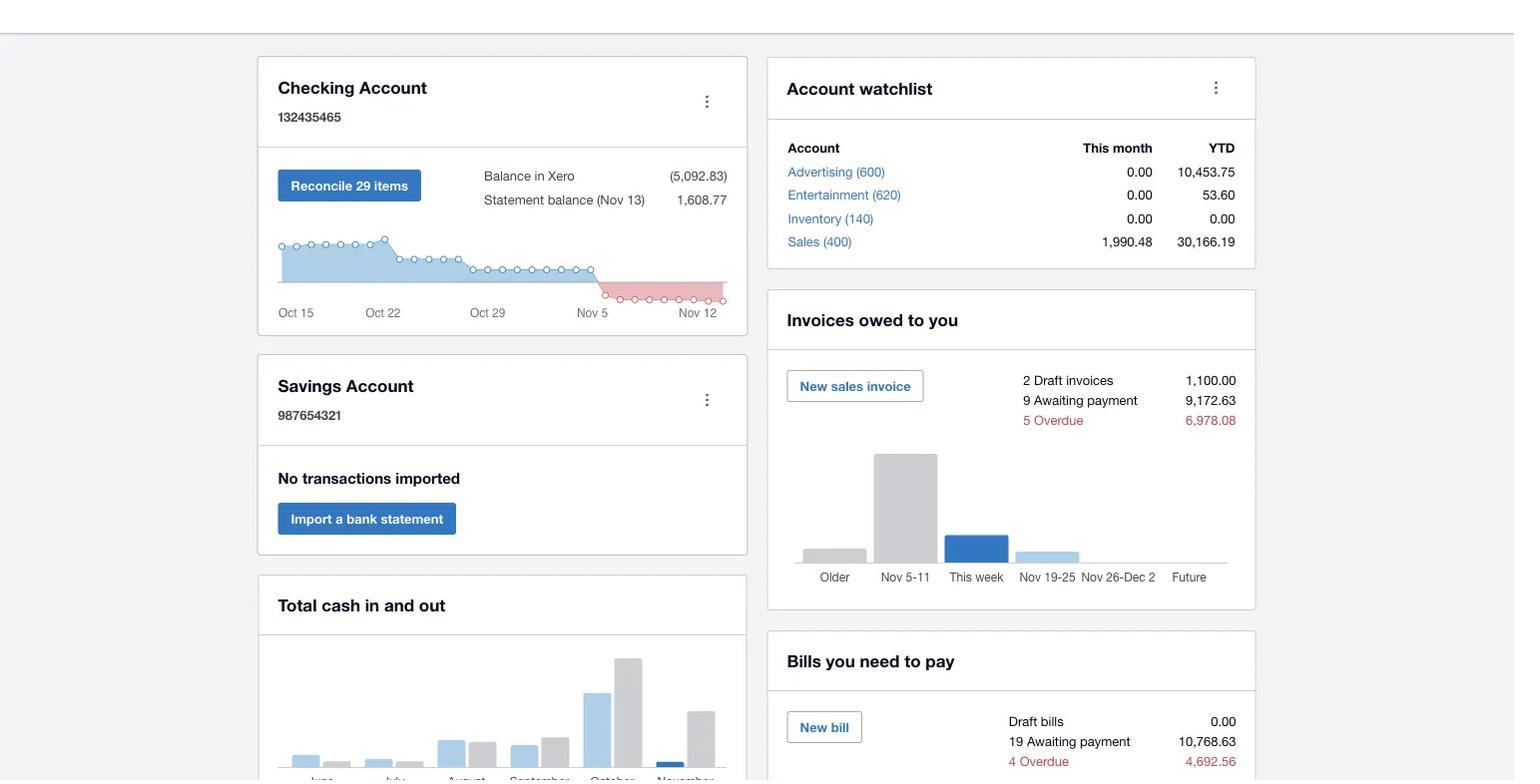 Task type: vqa. For each thing, say whether or not it's contained in the screenshot.


Task type: locate. For each thing, give the bounding box(es) containing it.
manage menu toggle image
[[687, 82, 727, 122]]

watchlist overflow menu toggle image
[[1196, 68, 1236, 108]]

bank
[[347, 511, 377, 526]]

(400)
[[823, 234, 852, 250]]

in
[[535, 168, 545, 183], [365, 595, 379, 615]]

5
[[1023, 412, 1031, 428]]

53.60
[[1203, 187, 1235, 203]]

advertising
[[788, 164, 853, 179]]

1,100.00
[[1186, 372, 1236, 388]]

in left xero
[[535, 168, 545, 183]]

overdue for 4 overdue
[[1020, 754, 1069, 769]]

0 vertical spatial to
[[908, 309, 924, 329]]

balance in xero
[[484, 168, 575, 183]]

0 vertical spatial you
[[929, 309, 958, 329]]

0.00 for 10,453.75
[[1127, 164, 1152, 179]]

9 awaiting payment
[[1023, 392, 1138, 408]]

awaiting down bills
[[1027, 734, 1076, 749]]

bills you need to pay link
[[787, 647, 954, 675]]

5 overdue
[[1023, 412, 1083, 428]]

bills
[[1041, 714, 1064, 729]]

4 overdue
[[1009, 754, 1069, 769]]

0.00 link for 10,453.75
[[1127, 164, 1152, 179]]

new left sales
[[800, 378, 828, 394]]

inventory (140)
[[788, 211, 874, 226]]

awaiting for draft
[[1034, 392, 1084, 408]]

a
[[336, 511, 343, 526]]

to inside invoices owed to you link
[[908, 309, 924, 329]]

53.60 link
[[1203, 187, 1235, 203]]

ytd
[[1209, 140, 1235, 156]]

0 vertical spatial in
[[535, 168, 545, 183]]

2 new from the top
[[800, 720, 828, 735]]

new sales invoice
[[800, 378, 911, 394]]

new for new bill
[[800, 720, 828, 735]]

xero
[[548, 168, 575, 183]]

draft up 19
[[1009, 714, 1037, 729]]

awaiting up 5 overdue
[[1034, 392, 1084, 408]]

(600)
[[856, 164, 885, 179]]

4
[[1009, 754, 1016, 769]]

1 vertical spatial payment
[[1080, 734, 1130, 749]]

overdue right 4
[[1020, 754, 1069, 769]]

to left pay at right
[[904, 651, 921, 671]]

0 vertical spatial new
[[800, 378, 828, 394]]

you right the owed
[[929, 309, 958, 329]]

to right the owed
[[908, 309, 924, 329]]

reconcile 29 items button
[[278, 170, 421, 202]]

0.00 link
[[1127, 164, 1152, 179], [1127, 187, 1152, 203], [1127, 211, 1152, 226], [1210, 211, 1235, 226], [1211, 714, 1236, 729]]

bills you need to pay
[[787, 651, 954, 671]]

2 draft invoices link
[[1023, 372, 1113, 388]]

6,978.08
[[1186, 412, 1236, 428]]

1 vertical spatial to
[[904, 651, 921, 671]]

0 vertical spatial awaiting
[[1034, 392, 1084, 408]]

imported
[[396, 469, 460, 487]]

account up advertising on the right of page
[[788, 140, 840, 156]]

invoices
[[787, 309, 854, 329]]

1 vertical spatial you
[[826, 651, 855, 671]]

1 vertical spatial draft
[[1009, 714, 1037, 729]]

19 awaiting payment
[[1009, 734, 1130, 749]]

0 horizontal spatial in
[[365, 595, 379, 615]]

9 awaiting payment link
[[1023, 392, 1138, 408]]

cash
[[322, 595, 360, 615]]

new
[[800, 378, 828, 394], [800, 720, 828, 735]]

sales
[[831, 378, 863, 394]]

payment for 19 awaiting payment
[[1080, 734, 1130, 749]]

this
[[1083, 140, 1109, 156]]

6,978.08 link
[[1186, 412, 1236, 428]]

reconcile
[[291, 178, 352, 193]]

new left bill
[[800, 720, 828, 735]]

1 new from the top
[[800, 378, 828, 394]]

1 vertical spatial overdue
[[1020, 754, 1069, 769]]

9
[[1023, 392, 1031, 408]]

awaiting for bills
[[1027, 734, 1076, 749]]

4,692.56
[[1186, 754, 1236, 769]]

1,990.48 link
[[1102, 234, 1152, 250]]

inventory
[[788, 211, 842, 226]]

1 vertical spatial new
[[800, 720, 828, 735]]

payment for 9 awaiting payment
[[1087, 392, 1138, 408]]

manage menu toggle image
[[687, 380, 727, 420]]

month
[[1113, 140, 1152, 156]]

payment
[[1087, 392, 1138, 408], [1080, 734, 1130, 749]]

new for new sales invoice
[[800, 378, 828, 394]]

to
[[908, 309, 924, 329], [904, 651, 921, 671]]

statement
[[381, 511, 443, 526]]

owed
[[859, 309, 903, 329]]

0 vertical spatial payment
[[1087, 392, 1138, 408]]

total
[[278, 595, 317, 615]]

to inside 'bills you need to pay' link
[[904, 651, 921, 671]]

1 vertical spatial in
[[365, 595, 379, 615]]

10,768.63
[[1178, 734, 1236, 749]]

1 vertical spatial awaiting
[[1027, 734, 1076, 749]]

19
[[1009, 734, 1023, 749]]

in left the and
[[365, 595, 379, 615]]

0.00 for 53.60
[[1127, 187, 1152, 203]]

0 horizontal spatial you
[[826, 651, 855, 671]]

reconcile 29 items
[[291, 178, 408, 193]]

in inside total cash in and out link
[[365, 595, 379, 615]]

draft right 2
[[1034, 372, 1062, 388]]

30,166.19 link
[[1177, 234, 1235, 250]]

overdue down 9 awaiting payment
[[1034, 412, 1083, 428]]

0 vertical spatial overdue
[[1034, 412, 1083, 428]]

invoices
[[1066, 372, 1113, 388]]

pay
[[926, 651, 954, 671]]

(140)
[[845, 211, 874, 226]]

bill
[[831, 720, 849, 735]]

checking account
[[278, 77, 427, 97]]

awaiting
[[1034, 392, 1084, 408], [1027, 734, 1076, 749]]

no
[[278, 469, 298, 487]]

bills
[[787, 651, 821, 671]]

overdue
[[1034, 412, 1083, 428], [1020, 754, 1069, 769]]

you right 'bills'
[[826, 651, 855, 671]]



Task type: describe. For each thing, give the bounding box(es) containing it.
entertainment
[[788, 187, 869, 203]]

checking
[[278, 77, 355, 97]]

(5,092.83)
[[670, 168, 727, 183]]

statement balance (nov 13)
[[484, 192, 645, 207]]

0.00 link for 53.60
[[1127, 187, 1152, 203]]

account left watchlist
[[787, 78, 855, 98]]

4 overdue link
[[1009, 754, 1069, 769]]

invoices owed to you
[[787, 309, 958, 329]]

1,608.77
[[673, 192, 727, 207]]

statement
[[484, 192, 544, 207]]

10,768.63 link
[[1178, 734, 1236, 749]]

1 horizontal spatial in
[[535, 168, 545, 183]]

balance
[[484, 168, 531, 183]]

19 awaiting payment link
[[1009, 734, 1130, 749]]

0 vertical spatial draft
[[1034, 372, 1062, 388]]

account right checking
[[359, 77, 427, 97]]

watchlist
[[859, 78, 932, 98]]

need
[[860, 651, 900, 671]]

overdue for 5 overdue
[[1034, 412, 1083, 428]]

(620)
[[873, 187, 901, 203]]

savings account
[[278, 375, 414, 395]]

account watchlist
[[787, 78, 932, 98]]

new bill button
[[787, 712, 862, 744]]

5 overdue link
[[1023, 412, 1083, 428]]

0.00 for 0.00
[[1127, 211, 1152, 226]]

items
[[374, 178, 408, 193]]

new bill
[[800, 720, 849, 735]]

entertainment (620) link
[[788, 187, 901, 203]]

draft bills link
[[1009, 714, 1064, 729]]

30,166.19
[[1177, 234, 1235, 250]]

sales (400) link
[[788, 234, 852, 250]]

0.00 link for 0.00
[[1127, 211, 1152, 226]]

account watchlist link
[[787, 74, 932, 102]]

2
[[1023, 372, 1031, 388]]

out
[[419, 595, 445, 615]]

account right savings
[[346, 375, 414, 395]]

sales (400)
[[788, 234, 852, 250]]

1 horizontal spatial you
[[929, 309, 958, 329]]

29
[[356, 178, 370, 193]]

10,453.75
[[1177, 164, 1235, 179]]

total cash in and out
[[278, 595, 445, 615]]

no transactions imported
[[278, 469, 460, 487]]

transactions
[[302, 469, 391, 487]]

this month
[[1083, 140, 1152, 156]]

new sales invoice button
[[787, 370, 924, 402]]

import a bank statement link
[[278, 503, 456, 535]]

1,990.48
[[1102, 234, 1152, 250]]

entertainment (620)
[[788, 187, 901, 203]]

1,100.00 link
[[1186, 372, 1236, 388]]

balance
[[548, 192, 593, 207]]

10,453.75 link
[[1177, 164, 1235, 179]]

advertising (600)
[[788, 164, 885, 179]]

987654321
[[278, 407, 341, 423]]

advertising (600) link
[[788, 164, 885, 179]]

import
[[291, 511, 332, 526]]

and
[[384, 595, 414, 615]]

total cash in and out link
[[278, 591, 445, 619]]

132435465
[[278, 109, 341, 124]]

inventory (140) link
[[788, 211, 874, 226]]

4,692.56 link
[[1186, 754, 1236, 769]]

invoice
[[867, 378, 911, 394]]

2 draft invoices
[[1023, 372, 1113, 388]]

13)
[[627, 192, 645, 207]]

draft bills
[[1009, 714, 1064, 729]]

invoices owed to you link
[[787, 305, 958, 333]]

(nov
[[597, 192, 624, 207]]

9,172.63 link
[[1186, 392, 1236, 408]]

savings
[[278, 375, 341, 395]]



